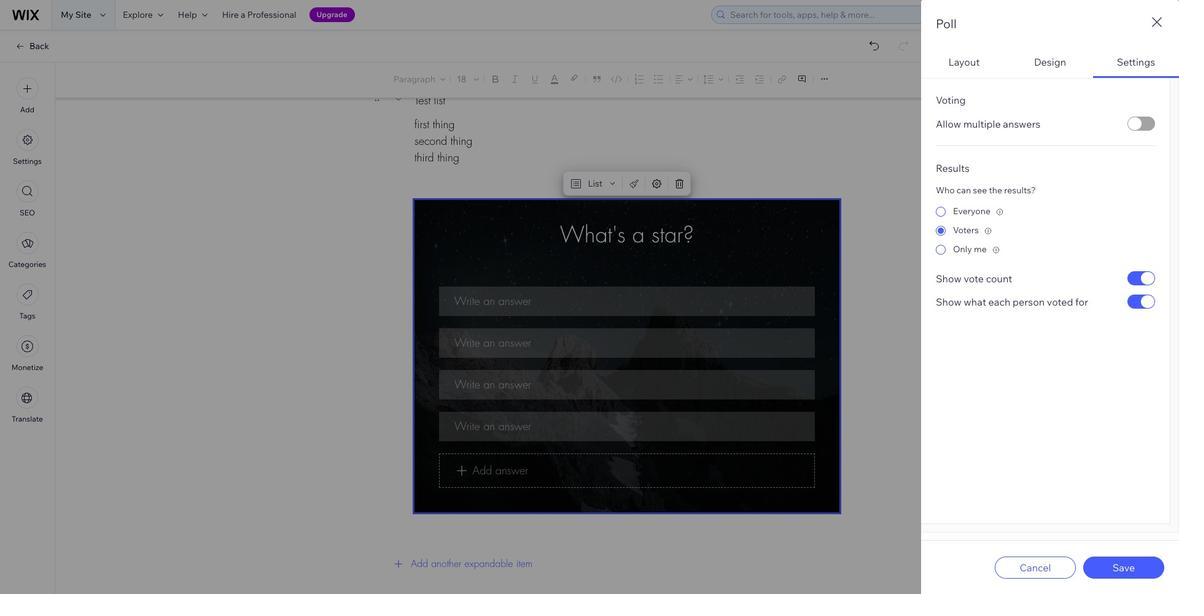 Task type: describe. For each thing, give the bounding box(es) containing it.
each
[[989, 296, 1011, 308]]

count
[[986, 272, 1013, 285]]

the
[[989, 185, 1003, 196]]

tab list containing layout
[[922, 47, 1180, 533]]

cancel
[[1020, 562, 1051, 574]]

tags
[[19, 311, 35, 321]]

notes
[[1128, 75, 1152, 86]]

add button
[[16, 77, 38, 114]]

menu containing add
[[0, 70, 55, 431]]

multiple
[[964, 118, 1001, 130]]

show for show what each person voted for
[[936, 296, 962, 308]]

show vote count button
[[936, 272, 1013, 285]]

design
[[1035, 56, 1067, 68]]

explore
[[123, 9, 153, 20]]

site
[[75, 9, 91, 20]]

for
[[1076, 296, 1089, 308]]

only
[[953, 244, 972, 255]]

voters
[[953, 225, 979, 236]]

translate button
[[12, 387, 43, 424]]

option group inside settings tab panel
[[936, 202, 1156, 259]]

cancel button
[[995, 557, 1076, 579]]

vote
[[964, 272, 984, 285]]

allow multiple answers button
[[936, 118, 1041, 130]]

upgrade button
[[309, 7, 355, 22]]

tags button
[[16, 284, 38, 321]]

paragraph
[[394, 74, 436, 85]]

first
[[415, 117, 429, 131]]

back button
[[15, 41, 49, 52]]

poll
[[936, 16, 957, 31]]

back
[[29, 41, 49, 52]]

seo
[[20, 208, 35, 217]]

test list
[[415, 93, 445, 107]]

settings tab panel
[[922, 78, 1180, 533]]

1 vertical spatial thing
[[451, 134, 473, 148]]

hire a professional
[[222, 9, 296, 20]]

list
[[434, 93, 445, 107]]

person
[[1013, 296, 1045, 308]]

who
[[936, 185, 955, 196]]

Search for tools, apps, help & more... field
[[727, 6, 1011, 23]]

another
[[431, 558, 462, 571]]

2 vertical spatial thing
[[438, 151, 460, 165]]

show what each person voted for button
[[936, 296, 1089, 308]]

my
[[61, 9, 73, 20]]

see
[[973, 185, 988, 196]]

show vote count
[[936, 272, 1013, 285]]

monetize button
[[11, 335, 43, 372]]

categories
[[8, 260, 46, 269]]

save
[[1113, 562, 1135, 574]]

layout button
[[922, 47, 1008, 78]]

show what each person voted for
[[936, 296, 1089, 308]]

results
[[936, 162, 970, 174]]



Task type: vqa. For each thing, say whether or not it's contained in the screenshot.
Layout "button"
yes



Task type: locate. For each thing, give the bounding box(es) containing it.
hire
[[222, 9, 239, 20]]

settings
[[1117, 56, 1156, 68], [13, 157, 42, 166]]

translate
[[12, 415, 43, 424]]

design button
[[1008, 47, 1094, 78]]

upgrade
[[317, 10, 348, 19]]

what
[[964, 296, 987, 308]]

show
[[936, 272, 962, 285], [936, 296, 962, 308]]

settings up notes at the right top of the page
[[1117, 56, 1156, 68]]

thing up second
[[433, 117, 455, 131]]

thing right second
[[451, 134, 473, 148]]

settings button
[[1094, 47, 1180, 78], [13, 129, 42, 166]]

0 vertical spatial show
[[936, 272, 962, 285]]

who can see the results?
[[936, 185, 1036, 196]]

list button
[[566, 175, 620, 192]]

me
[[974, 244, 987, 255]]

voted
[[1047, 296, 1074, 308]]

add
[[20, 105, 34, 114], [411, 558, 428, 571]]

1 vertical spatial settings
[[13, 157, 42, 166]]

layout
[[949, 56, 980, 68]]

menu
[[0, 70, 55, 431]]

allow
[[936, 118, 961, 130]]

monetize
[[11, 363, 43, 372]]

first thing second thing third thing
[[415, 117, 473, 165]]

option group containing everyone
[[936, 202, 1156, 259]]

show left what
[[936, 296, 962, 308]]

0 vertical spatial settings button
[[1094, 47, 1180, 78]]

show for show vote count
[[936, 272, 962, 285]]

1 vertical spatial show
[[936, 296, 962, 308]]

add another expandable item
[[411, 558, 533, 571]]

2 show from the top
[[936, 296, 962, 308]]

my site
[[61, 9, 91, 20]]

can
[[957, 185, 971, 196]]

help button
[[171, 0, 215, 29]]

item
[[516, 558, 533, 571]]

1 horizontal spatial settings button
[[1094, 47, 1180, 78]]

second
[[415, 134, 447, 148]]

a
[[241, 9, 245, 20]]

0 vertical spatial settings
[[1117, 56, 1156, 68]]

show left vote
[[936, 272, 962, 285]]

add for add
[[20, 105, 34, 114]]

0 vertical spatial thing
[[433, 117, 455, 131]]

voting
[[936, 94, 966, 106]]

0 horizontal spatial add
[[20, 105, 34, 114]]

test
[[415, 93, 431, 107]]

help
[[178, 9, 197, 20]]

thing
[[433, 117, 455, 131], [451, 134, 473, 148], [438, 151, 460, 165]]

add for add another expandable item
[[411, 558, 428, 571]]

0 horizontal spatial settings
[[13, 157, 42, 166]]

1 show from the top
[[936, 272, 962, 285]]

third
[[415, 151, 434, 165]]

0 vertical spatial add
[[20, 105, 34, 114]]

save button
[[1084, 557, 1165, 579]]

thing right third
[[438, 151, 460, 165]]

notes button
[[1106, 72, 1156, 88]]

expandable
[[465, 558, 513, 571]]

seo button
[[16, 181, 38, 217]]

paragraph button
[[391, 71, 448, 88]]

list
[[588, 178, 603, 189]]

everyone
[[953, 206, 991, 217]]

categories button
[[8, 232, 46, 269]]

option group
[[936, 202, 1156, 259]]

allow multiple answers
[[936, 118, 1041, 130]]

only me
[[953, 244, 987, 255]]

professional
[[247, 9, 296, 20]]

1 vertical spatial add
[[411, 558, 428, 571]]

tab list
[[922, 47, 1180, 533]]

settings up 'seo' button
[[13, 157, 42, 166]]

results?
[[1005, 185, 1036, 196]]

hire a professional link
[[215, 0, 304, 29]]

1 horizontal spatial settings
[[1117, 56, 1156, 68]]

1 horizontal spatial add
[[411, 558, 428, 571]]

0 horizontal spatial settings button
[[13, 129, 42, 166]]

add another expandable item button
[[385, 550, 840, 580]]

1 vertical spatial settings button
[[13, 129, 42, 166]]

answers
[[1003, 118, 1041, 130]]



